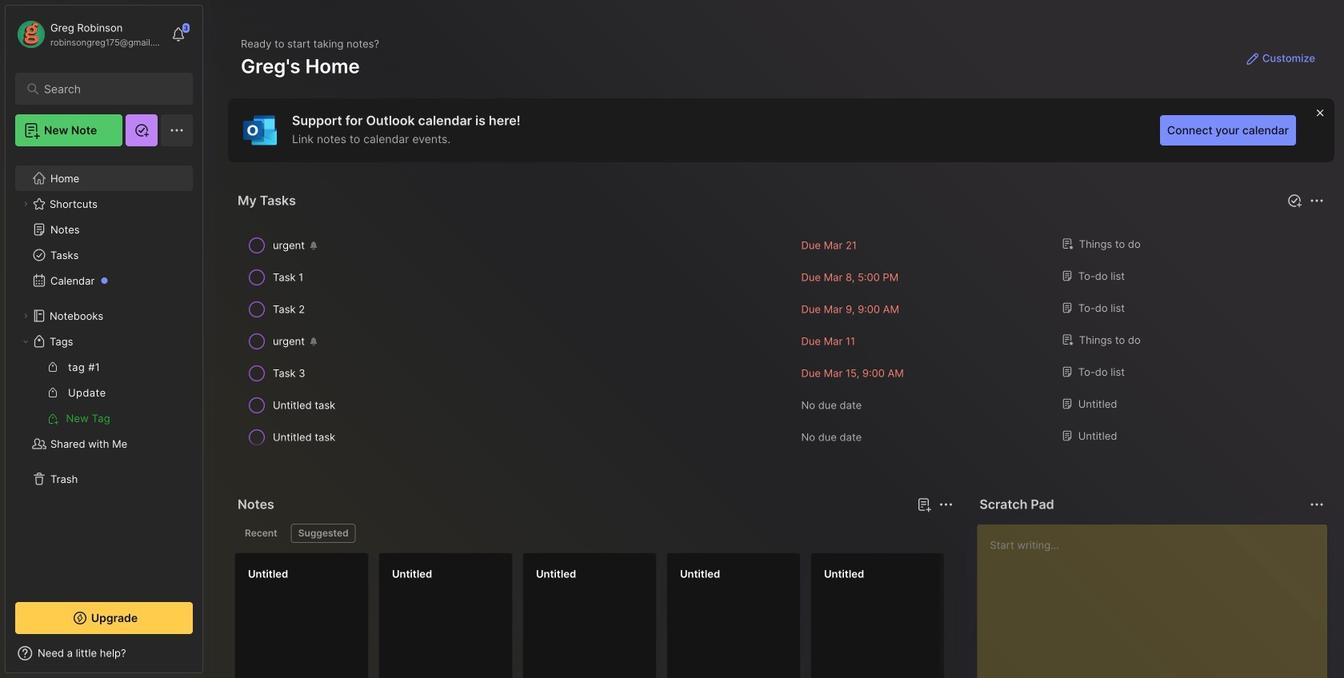 Task type: describe. For each thing, give the bounding box(es) containing it.
expand notebooks image
[[21, 311, 30, 321]]

click to collapse image
[[202, 649, 214, 668]]

1 tab from the left
[[238, 524, 285, 543]]

Start writing… text field
[[990, 525, 1327, 679]]

Search text field
[[44, 82, 172, 97]]

new task image
[[1287, 193, 1303, 209]]

1 row group from the top
[[234, 230, 1328, 454]]

main element
[[0, 0, 208, 679]]



Task type: locate. For each thing, give the bounding box(es) containing it.
WHAT'S NEW field
[[6, 641, 202, 667]]

Account field
[[15, 18, 163, 50]]

2 row group from the top
[[234, 553, 1344, 679]]

tab
[[238, 524, 285, 543], [291, 524, 356, 543]]

1 vertical spatial row group
[[234, 553, 1344, 679]]

more actions image
[[936, 495, 956, 515], [1307, 495, 1327, 515]]

None search field
[[44, 79, 172, 98]]

expand tags image
[[21, 337, 30, 346]]

tree
[[6, 156, 202, 588]]

0 horizontal spatial tab
[[238, 524, 285, 543]]

2 more actions image from the left
[[1307, 495, 1327, 515]]

tree inside the main "element"
[[6, 156, 202, 588]]

group inside tree
[[15, 354, 192, 431]]

More actions field
[[1306, 190, 1328, 212], [935, 494, 957, 516], [1306, 494, 1328, 516]]

tab list
[[238, 524, 951, 543]]

2 tab from the left
[[291, 524, 356, 543]]

0 horizontal spatial more actions image
[[936, 495, 956, 515]]

none search field inside the main "element"
[[44, 79, 172, 98]]

1 horizontal spatial tab
[[291, 524, 356, 543]]

1 more actions image from the left
[[936, 495, 956, 515]]

row group
[[234, 230, 1328, 454], [234, 553, 1344, 679]]

more actions image
[[1307, 191, 1327, 210]]

1 horizontal spatial more actions image
[[1307, 495, 1327, 515]]

group
[[15, 354, 192, 431]]

0 vertical spatial row group
[[234, 230, 1328, 454]]



Task type: vqa. For each thing, say whether or not it's contained in the screenshot.
Background icon
no



